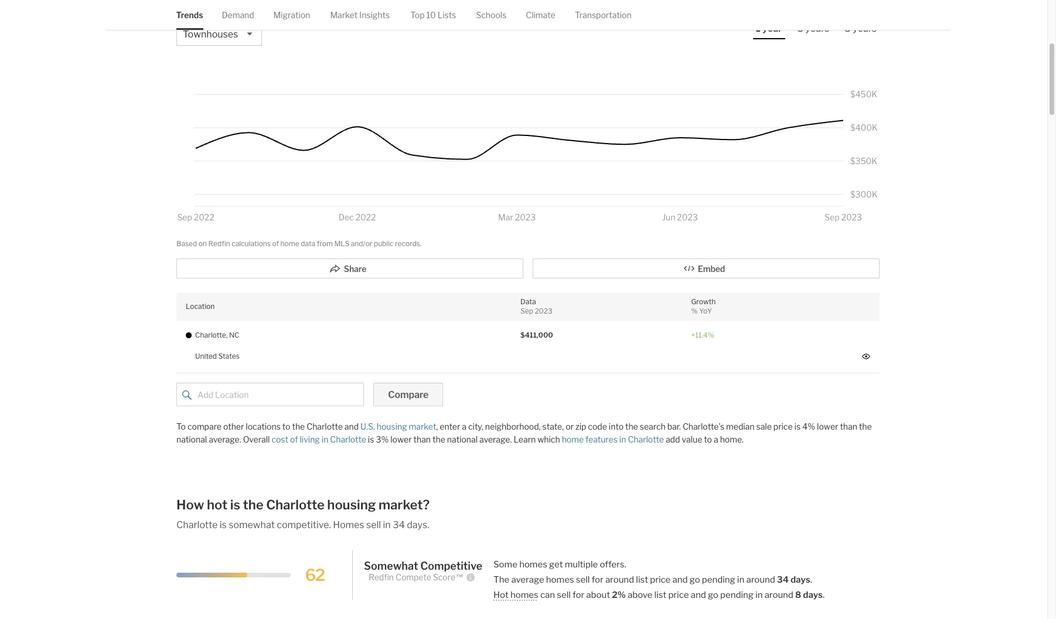 Task type: vqa. For each thing, say whether or not it's contained in the screenshot.
Tour
no



Task type: locate. For each thing, give the bounding box(es) containing it.
1 vertical spatial price
[[650, 575, 671, 585]]

1 vertical spatial lower
[[391, 435, 412, 445]]

1 horizontal spatial .
[[823, 590, 825, 600]]

embed button
[[533, 258, 880, 278]]

average. down other
[[209, 435, 241, 445]]

national
[[177, 435, 207, 445], [447, 435, 478, 445]]

price up above
[[650, 575, 671, 585]]

housing
[[377, 422, 407, 432], [327, 497, 376, 513]]

growth % yoy
[[692, 297, 716, 315]]

1 horizontal spatial lower
[[817, 422, 839, 432]]

home down "or"
[[562, 435, 584, 445]]

2 vertical spatial sell
[[557, 590, 571, 600]]

is
[[795, 422, 801, 432], [368, 435, 374, 445], [230, 497, 240, 513], [220, 520, 227, 531]]

for up about
[[592, 575, 604, 585]]

0 horizontal spatial of
[[272, 239, 279, 248]]

years
[[806, 23, 830, 34], [853, 23, 877, 34]]

0 vertical spatial redfin
[[209, 239, 230, 248]]

trends
[[177, 10, 203, 20]]

market
[[331, 10, 358, 20]]

2 horizontal spatial and
[[691, 590, 706, 600]]

to up cost
[[283, 422, 291, 432]]

0 horizontal spatial go
[[690, 575, 701, 585]]

charlotte, nc
[[195, 330, 240, 339]]

somewhat competitive
[[364, 560, 483, 572]]

2 vertical spatial price
[[669, 590, 689, 600]]

demand link
[[222, 0, 255, 30]]

days
[[791, 575, 811, 585], [804, 590, 823, 600]]

0 vertical spatial for
[[592, 575, 604, 585]]

0 vertical spatial lower
[[817, 422, 839, 432]]

2 years from the left
[[853, 23, 877, 34]]

get
[[550, 559, 563, 570]]

1 horizontal spatial sell
[[557, 590, 571, 600]]

1 vertical spatial 34
[[778, 575, 789, 585]]

united states
[[195, 352, 240, 360]]

2023
[[535, 307, 553, 315]]

list right above
[[655, 590, 667, 600]]

0 horizontal spatial years
[[806, 23, 830, 34]]

charlotte's median sale price is 4% lower than the national average.
[[177, 422, 872, 445]]

1 vertical spatial than
[[414, 435, 431, 445]]

0 horizontal spatial lower
[[391, 435, 412, 445]]

+11.4%
[[692, 330, 715, 339]]

0 vertical spatial to
[[283, 422, 291, 432]]

1 horizontal spatial average.
[[480, 435, 512, 445]]

1 horizontal spatial national
[[447, 435, 478, 445]]

market insights
[[331, 10, 390, 20]]

0 vertical spatial a
[[462, 422, 467, 432]]

homes down get
[[546, 575, 574, 585]]

1 horizontal spatial home
[[562, 435, 584, 445]]

1 horizontal spatial for
[[592, 575, 604, 585]]

price right sale
[[774, 422, 793, 432]]

charlotte
[[307, 422, 343, 432], [330, 435, 366, 445], [628, 435, 664, 445], [266, 497, 325, 513], [177, 520, 218, 531]]

than down market
[[414, 435, 431, 445]]

0 horizontal spatial to
[[283, 422, 291, 432]]

other
[[223, 422, 244, 432]]

1 vertical spatial home
[[562, 435, 584, 445]]

days right the 8
[[804, 590, 823, 600]]

0 vertical spatial and
[[345, 422, 359, 432]]

of
[[272, 239, 279, 248], [290, 435, 298, 445]]

redfin
[[209, 239, 230, 248], [369, 572, 394, 582]]

1 horizontal spatial 34
[[778, 575, 789, 585]]

1 horizontal spatial to
[[704, 435, 712, 445]]

1 horizontal spatial of
[[290, 435, 298, 445]]

u.s.
[[361, 422, 375, 432]]

0 horizontal spatial list
[[636, 575, 649, 585]]

0 horizontal spatial a
[[462, 422, 467, 432]]

wrapper image
[[182, 391, 192, 400]]

average
[[512, 575, 545, 585]]

than right 4%
[[841, 422, 858, 432]]

1 horizontal spatial than
[[841, 422, 858, 432]]

3 years button
[[795, 22, 833, 38]]

can
[[541, 590, 555, 600]]

10
[[427, 10, 436, 20]]

from
[[317, 239, 333, 248]]

0 vertical spatial than
[[841, 422, 858, 432]]

homes up average
[[520, 559, 548, 570]]

1 horizontal spatial a
[[714, 435, 719, 445]]

%
[[692, 307, 698, 315]]

average. down neighborhood,
[[480, 435, 512, 445]]

0 horizontal spatial for
[[573, 590, 585, 600]]

1 vertical spatial go
[[708, 590, 719, 600]]

0 vertical spatial .
[[811, 575, 813, 585]]

national down enter
[[447, 435, 478, 445]]

0 vertical spatial homes
[[520, 559, 548, 570]]

location
[[186, 302, 215, 311]]

1 national from the left
[[177, 435, 207, 445]]

for left about
[[573, 590, 585, 600]]

0 horizontal spatial home
[[281, 239, 299, 248]]

redfin compete score ™
[[369, 572, 464, 582]]

data
[[521, 297, 536, 306]]

1 average. from the left
[[209, 435, 241, 445]]

the right 4%
[[860, 422, 872, 432]]

lower down u.s. housing market link
[[391, 435, 412, 445]]

years for 5 years
[[853, 23, 877, 34]]

0 vertical spatial housing
[[377, 422, 407, 432]]

5 years button
[[842, 22, 880, 38]]

34
[[393, 520, 405, 531], [778, 575, 789, 585]]

years for 3 years
[[806, 23, 830, 34]]

0 horizontal spatial national
[[177, 435, 207, 445]]

living
[[300, 435, 320, 445]]

overall
[[243, 435, 270, 445]]

0 vertical spatial price
[[774, 422, 793, 432]]

charlotte,
[[195, 330, 228, 339]]

offers.
[[600, 559, 627, 570]]

0 horizontal spatial .
[[811, 575, 813, 585]]

1 horizontal spatial years
[[853, 23, 877, 34]]

0 horizontal spatial average.
[[209, 435, 241, 445]]

1 vertical spatial homes
[[546, 575, 574, 585]]

1 years from the left
[[806, 23, 830, 34]]

of right calculations
[[272, 239, 279, 248]]

score
[[433, 572, 456, 582]]

0 horizontal spatial than
[[414, 435, 431, 445]]

2 horizontal spatial sell
[[576, 575, 590, 585]]

competitive
[[421, 560, 483, 572]]

redfin down somewhat
[[369, 572, 394, 582]]

0 vertical spatial list
[[636, 575, 649, 585]]

lower right 4%
[[817, 422, 839, 432]]

homes down average
[[511, 590, 539, 600]]

home left data at the left top of the page
[[281, 239, 299, 248]]

redfin right on
[[209, 239, 230, 248]]

lists
[[438, 10, 457, 20]]

1 vertical spatial days
[[804, 590, 823, 600]]

is left 4%
[[795, 422, 801, 432]]

about
[[587, 590, 610, 600]]

united
[[195, 352, 217, 360]]

somewhat
[[364, 560, 418, 572]]

0 vertical spatial go
[[690, 575, 701, 585]]

.
[[811, 575, 813, 585], [823, 590, 825, 600]]

locations
[[246, 422, 281, 432]]

demand
[[222, 10, 255, 20]]

hot
[[207, 497, 228, 513]]

1 vertical spatial redfin
[[369, 572, 394, 582]]

years inside 5 years button
[[853, 23, 877, 34]]

migration link
[[274, 0, 311, 30]]

around
[[606, 575, 635, 585], [747, 575, 776, 585], [765, 590, 794, 600]]

to down charlotte's
[[704, 435, 712, 445]]

sell right homes
[[366, 520, 381, 531]]

home
[[281, 239, 299, 248], [562, 435, 584, 445]]

housing up 3%
[[377, 422, 407, 432]]

sell down multiple
[[576, 575, 590, 585]]

top 10 lists
[[411, 10, 457, 20]]

0 horizontal spatial sell
[[366, 520, 381, 531]]

climate
[[526, 10, 556, 20]]

compete
[[396, 572, 431, 582]]

1 vertical spatial for
[[573, 590, 585, 600]]

sell right can
[[557, 590, 571, 600]]

national down to
[[177, 435, 207, 445]]

transportation link
[[576, 0, 632, 30]]

years right '3'
[[806, 23, 830, 34]]

1 horizontal spatial and
[[673, 575, 688, 585]]

lower
[[817, 422, 839, 432], [391, 435, 412, 445]]

years right 5
[[853, 23, 877, 34]]

list up above
[[636, 575, 649, 585]]

2 vertical spatial homes
[[511, 590, 539, 600]]

2 vertical spatial and
[[691, 590, 706, 600]]

1 vertical spatial .
[[823, 590, 825, 600]]

days up the 8
[[791, 575, 811, 585]]

1 vertical spatial to
[[704, 435, 712, 445]]

1 vertical spatial list
[[655, 590, 667, 600]]

0 vertical spatial of
[[272, 239, 279, 248]]

the inside charlotte's median sale price is 4% lower than the national average.
[[860, 422, 872, 432]]

migration
[[274, 10, 311, 20]]

3 years
[[798, 23, 830, 34]]

1 vertical spatial housing
[[327, 497, 376, 513]]

a left home. in the right bottom of the page
[[714, 435, 719, 445]]

price inside charlotte's median sale price is 4% lower than the national average.
[[774, 422, 793, 432]]

years inside 3 years button
[[806, 23, 830, 34]]

learn which home features in charlotte add value to a home.
[[512, 435, 744, 445]]

compare
[[188, 422, 222, 432]]

of right cost
[[290, 435, 298, 445]]

price right above
[[669, 590, 689, 600]]

for
[[592, 575, 604, 585], [573, 590, 585, 600]]

1 year button
[[753, 22, 786, 39]]

transportation
[[576, 10, 632, 20]]

share button
[[177, 258, 524, 278]]

housing up homes
[[327, 497, 376, 513]]

the up somewhat
[[243, 497, 264, 513]]

Add Location search field
[[177, 383, 364, 406]]

62
[[305, 565, 324, 585]]

a left city,
[[462, 422, 467, 432]]

0 vertical spatial 34
[[393, 520, 405, 531]]

pending
[[702, 575, 736, 585], [721, 590, 754, 600]]

top 10 lists link
[[411, 0, 457, 30]]



Task type: describe. For each thing, give the bounding box(es) containing it.
sep
[[521, 307, 534, 315]]

0 horizontal spatial and
[[345, 422, 359, 432]]

market?
[[379, 497, 430, 513]]

national inside charlotte's median sale price is 4% lower than the national average.
[[177, 435, 207, 445]]

share
[[344, 264, 367, 274]]

34 inside some homes get multiple offers. the average homes  sell for around list price and  go pending in around 34 days . hot homes can  sell for about 2% above list price and  go pending in around 8 days .
[[778, 575, 789, 585]]

5
[[845, 23, 851, 34]]

0 vertical spatial sell
[[366, 520, 381, 531]]

compare
[[388, 389, 429, 401]]

0 vertical spatial pending
[[702, 575, 736, 585]]

states
[[219, 352, 240, 360]]

zip
[[576, 422, 587, 432]]

1 horizontal spatial go
[[708, 590, 719, 600]]

is inside charlotte's median sale price is 4% lower than the national average.
[[795, 422, 801, 432]]

charlotte up charlotte is somewhat competitive. homes sell in 34 days.
[[266, 497, 325, 513]]

features
[[586, 435, 618, 445]]

multiple
[[565, 559, 598, 570]]

market
[[409, 422, 436, 432]]

0 horizontal spatial housing
[[327, 497, 376, 513]]

charlotte is somewhat competitive. homes sell in 34 days.
[[177, 520, 430, 531]]

lower inside charlotte's median sale price is 4% lower than the national average.
[[817, 422, 839, 432]]

top
[[411, 10, 425, 20]]

state,
[[543, 422, 564, 432]]

how
[[177, 497, 204, 513]]

1 vertical spatial sell
[[576, 575, 590, 585]]

based on redfin calculations of home data from mls and/or public records.
[[177, 239, 422, 248]]

to
[[177, 422, 186, 432]]

nc
[[229, 330, 240, 339]]

into
[[609, 422, 624, 432]]

1 vertical spatial a
[[714, 435, 719, 445]]

trends link
[[177, 0, 203, 30]]

1 year
[[756, 23, 783, 34]]

add
[[666, 435, 680, 445]]

0 horizontal spatial 34
[[393, 520, 405, 531]]

which
[[538, 435, 560, 445]]

some homes get multiple offers. the average homes  sell for around list price and  go pending in around 34 days . hot homes can  sell for about 2% above list price and  go pending in around 8 days .
[[494, 559, 825, 600]]

embed
[[698, 264, 726, 274]]

1 vertical spatial pending
[[721, 590, 754, 600]]

0 vertical spatial home
[[281, 239, 299, 248]]

the up living
[[292, 422, 305, 432]]

schools
[[477, 10, 507, 20]]

cost
[[272, 435, 288, 445]]

is down hot
[[220, 520, 227, 531]]

enter
[[440, 422, 461, 432]]

charlotte up living
[[307, 422, 343, 432]]

8
[[796, 590, 802, 600]]

public
[[374, 239, 394, 248]]

year
[[763, 23, 783, 34]]

3
[[798, 23, 804, 34]]

1 horizontal spatial redfin
[[369, 572, 394, 582]]

compare button
[[374, 383, 444, 406]]

home.
[[720, 435, 744, 445]]

hot
[[494, 590, 509, 600]]

™
[[456, 572, 464, 582]]

$411,000
[[521, 330, 553, 339]]

average. inside charlotte's median sale price is 4% lower than the national average.
[[209, 435, 241, 445]]

climate link
[[526, 0, 556, 30]]

how hot is the charlotte housing market?
[[177, 497, 430, 513]]

based
[[177, 239, 197, 248]]

overall cost of living in charlotte is 3% lower than the national average.
[[241, 435, 512, 445]]

4%
[[803, 422, 816, 432]]

market insights link
[[331, 0, 390, 30]]

0 vertical spatial days
[[791, 575, 811, 585]]

2%
[[612, 590, 626, 600]]

code
[[588, 422, 607, 432]]

1
[[756, 23, 761, 34]]

u.s. housing market link
[[361, 422, 436, 432]]

charlotte's
[[683, 422, 725, 432]]

,
[[436, 422, 438, 432]]

homes
[[333, 520, 364, 531]]

the down ","
[[433, 435, 446, 445]]

city,
[[469, 422, 484, 432]]

1 vertical spatial and
[[673, 575, 688, 585]]

1 horizontal spatial list
[[655, 590, 667, 600]]

charlotte down how
[[177, 520, 218, 531]]

1 horizontal spatial housing
[[377, 422, 407, 432]]

data sep 2023
[[521, 297, 553, 315]]

2 national from the left
[[447, 435, 478, 445]]

charlotte down "search"
[[628, 435, 664, 445]]

1 vertical spatial of
[[290, 435, 298, 445]]

0 horizontal spatial redfin
[[209, 239, 230, 248]]

sale
[[757, 422, 772, 432]]

2 average. from the left
[[480, 435, 512, 445]]

calculations
[[232, 239, 271, 248]]

is right hot
[[230, 497, 240, 513]]

5 years
[[845, 23, 877, 34]]

and/or
[[351, 239, 373, 248]]

mls
[[334, 239, 350, 248]]

charlotte down u.s.
[[330, 435, 366, 445]]

somewhat
[[229, 520, 275, 531]]

than inside charlotte's median sale price is 4% lower than the national average.
[[841, 422, 858, 432]]

is left 3%
[[368, 435, 374, 445]]

search
[[640, 422, 666, 432]]

days.
[[407, 520, 430, 531]]

insights
[[360, 10, 390, 20]]

the up learn which home features in charlotte add value to a home.
[[626, 422, 638, 432]]

learn
[[514, 435, 536, 445]]

on
[[199, 239, 207, 248]]

neighborhood,
[[485, 422, 541, 432]]

bar.
[[668, 422, 681, 432]]

value
[[682, 435, 703, 445]]

3%
[[376, 435, 389, 445]]

above
[[628, 590, 653, 600]]



